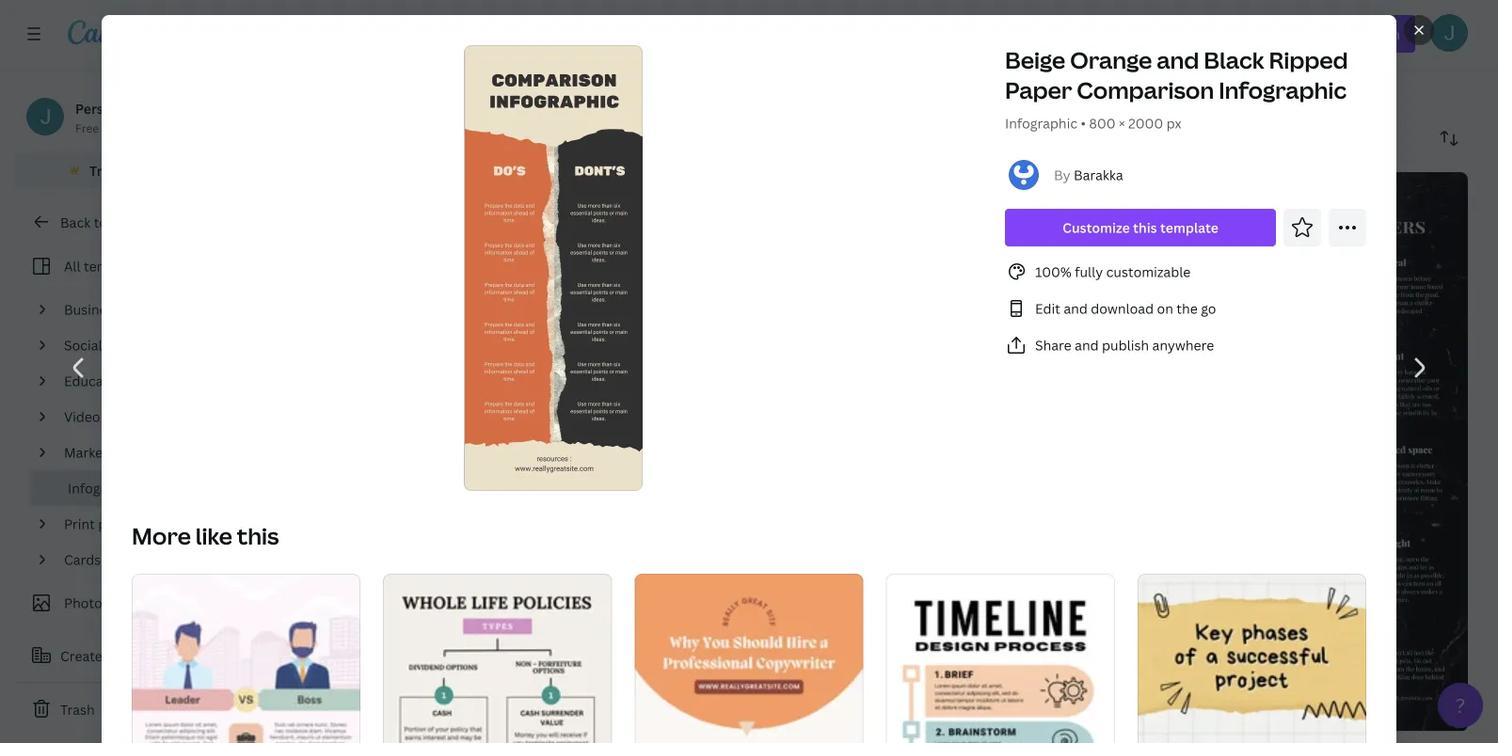 Task type: vqa. For each thing, say whether or not it's contained in the screenshot.
Customize
yes



Task type: describe. For each thing, give the bounding box(es) containing it.
print-
[[420, 84, 456, 102]]

1 horizontal spatial infographic
[[1219, 75, 1347, 105]]

media
[[105, 336, 144, 354]]

beige
[[1005, 45, 1066, 75]]

education link
[[56, 363, 233, 399]]

social media link
[[56, 328, 233, 363]]

share
[[1035, 336, 1072, 354]]

social media
[[64, 336, 144, 354]]

• inside personal free •
[[103, 120, 107, 136]]

100% fully customizable
[[1035, 263, 1191, 281]]

trash
[[60, 701, 95, 719]]

video link
[[56, 399, 233, 435]]

clear all (3) button
[[992, 74, 1083, 112]]

customize this template
[[1063, 219, 1219, 237]]

templates
[[84, 257, 148, 275]]

customize
[[1063, 219, 1130, 237]]

more like this
[[132, 521, 279, 552]]

black white photocentric real estate tips for homebuyers infographic image
[[1245, 172, 1468, 731]]

print-ready button
[[409, 74, 526, 112]]

create a team
[[60, 647, 149, 665]]

to
[[94, 213, 107, 231]]

publish
[[1102, 336, 1149, 354]]

like
[[196, 521, 232, 552]]

all templates
[[64, 257, 148, 275]]

and for invitations
[[104, 551, 128, 569]]

and inside beige orange and black ripped paper comparison infographic infographic • 800 × 2000 px
[[1157, 45, 1199, 75]]

print products
[[64, 515, 156, 533]]

cards
[[64, 551, 101, 569]]

all templates link
[[26, 248, 233, 284]]

invitations
[[131, 551, 198, 569]]

1 horizontal spatial beige orange and black ripped paper comparison infographic image
[[752, 172, 976, 731]]

yellow and white doodle project infographics image
[[1138, 574, 1367, 744]]

list containing 100% fully customizable
[[1005, 261, 1367, 357]]

print-ready
[[420, 84, 492, 102]]

white colorful modern timeline design process infographic image
[[886, 574, 1115, 744]]

social
[[64, 336, 102, 354]]

modern button
[[533, 74, 628, 112]]

0 horizontal spatial infographic
[[1005, 114, 1078, 132]]

download
[[1091, 300, 1154, 318]]

0 horizontal spatial beige orange and black ripped paper comparison infographic image
[[464, 44, 645, 492]]

black inside button
[[647, 84, 681, 102]]

try canva pro button
[[15, 152, 245, 188]]

cards and invitations link
[[56, 542, 233, 578]]

all
[[1038, 84, 1054, 102]]

fully
[[1075, 263, 1103, 281]]

free
[[75, 120, 99, 136]]

barakka
[[1074, 166, 1124, 184]]

clear all (3)
[[1001, 84, 1074, 102]]

barakka link
[[1074, 166, 1124, 184]]

paper
[[1005, 75, 1072, 105]]

the
[[1177, 300, 1198, 318]]

print products link
[[56, 506, 233, 542]]

comparison
[[1077, 75, 1214, 105]]

yellow illustrated path design process timeline infographic image
[[506, 172, 730, 731]]

1 horizontal spatial this
[[1133, 219, 1157, 237]]

• inside beige orange and black ripped paper comparison infographic infographic • 800 × 2000 px
[[1081, 114, 1086, 132]]

personal free •
[[75, 99, 131, 136]]

modern
[[545, 84, 594, 102]]

red and green modern black history month infographic image
[[998, 172, 1222, 731]]

black inside beige orange and black ripped paper comparison infographic infographic • 800 × 2000 px
[[1204, 45, 1265, 75]]



Task type: locate. For each thing, give the bounding box(es) containing it.
customizable
[[1106, 263, 1191, 281]]

create a team button
[[15, 637, 245, 675]]

1 vertical spatial this
[[237, 521, 279, 552]]

orange
[[1070, 45, 1152, 75]]

edit
[[1035, 300, 1061, 318]]

video
[[64, 408, 100, 426]]

try canva pro
[[89, 161, 178, 179]]

trash link
[[15, 691, 245, 728]]

try
[[89, 161, 110, 179]]

None search field
[[801, 15, 1159, 53]]

1 vertical spatial black
[[647, 84, 681, 102]]

marketing link
[[56, 435, 233, 471]]

business link
[[56, 292, 233, 328]]

infographics
[[68, 480, 147, 497]]

×
[[1119, 114, 1125, 132]]

black button
[[636, 74, 715, 112]]

by barakka
[[1054, 166, 1124, 184]]

black left ripped
[[1204, 45, 1265, 75]]

education
[[64, 372, 128, 390]]

infographic
[[1219, 75, 1347, 105], [1005, 114, 1078, 132]]

and right cards
[[104, 551, 128, 569]]

1 horizontal spatial black
[[1204, 45, 1265, 75]]

illustrative life insurance comparison infographic image
[[383, 574, 612, 744]]

black
[[1204, 45, 1265, 75], [647, 84, 681, 102]]

this
[[1133, 219, 1157, 237], [237, 521, 279, 552]]

anywhere
[[1153, 336, 1214, 354]]

2000
[[1128, 114, 1163, 132]]

back to home link
[[15, 203, 245, 241]]

0 horizontal spatial this
[[237, 521, 279, 552]]

this left template
[[1133, 219, 1157, 237]]

print
[[64, 515, 95, 533]]

home
[[110, 213, 148, 231]]

photos link
[[26, 585, 233, 621]]

photos
[[64, 594, 109, 612]]

list
[[1005, 261, 1367, 357]]

all
[[64, 257, 80, 275]]

800
[[1089, 114, 1116, 132]]

0 vertical spatial black
[[1204, 45, 1265, 75]]

0 vertical spatial this
[[1133, 219, 1157, 237]]

go
[[1201, 300, 1216, 318]]

ripped
[[1269, 45, 1348, 75]]

canva
[[113, 161, 153, 179]]

a
[[106, 647, 113, 665]]

0 vertical spatial infographic
[[1219, 75, 1347, 105]]

on
[[1157, 300, 1174, 318]]

customize this template link
[[1005, 209, 1276, 247]]

pro
[[156, 161, 178, 179]]

black right modern button
[[647, 84, 681, 102]]

and up px
[[1157, 45, 1199, 75]]

1 vertical spatial infographic
[[1005, 114, 1078, 132]]

back
[[60, 213, 91, 231]]

and
[[1157, 45, 1199, 75], [1064, 300, 1088, 318], [1075, 336, 1099, 354], [104, 551, 128, 569]]

beige orange and black ripped paper comparison infographic image
[[464, 44, 645, 492], [752, 172, 976, 731]]

personal
[[75, 99, 131, 117]]

• right free
[[103, 120, 107, 136]]

ready
[[456, 84, 492, 102]]

share and publish anywhere
[[1035, 336, 1214, 354]]

beige earthy modern hire professional services comparison infographic image
[[635, 574, 864, 744]]

beige orange and black ripped paper comparison infographic infographic • 800 × 2000 px
[[1005, 45, 1348, 132]]

100%
[[1035, 263, 1072, 281]]

business
[[64, 301, 120, 319]]

create
[[60, 647, 102, 665]]

1 horizontal spatial •
[[1081, 114, 1086, 132]]

clear
[[1001, 84, 1035, 102]]

and for publish
[[1075, 336, 1099, 354]]

more
[[132, 521, 191, 552]]

by
[[1054, 166, 1071, 184]]

(3)
[[1057, 84, 1074, 102]]

edit and download on the go
[[1035, 300, 1216, 318]]

products
[[98, 515, 156, 533]]

• left 800 at the right top
[[1081, 114, 1086, 132]]

illustration leader vs boss comparison table infographic image
[[132, 574, 361, 744]]

and for download
[[1064, 300, 1088, 318]]

template
[[1160, 219, 1219, 237]]

this right like
[[237, 521, 279, 552]]

top level navigation element
[[166, 15, 756, 53]]

0 horizontal spatial •
[[103, 120, 107, 136]]

and right the share
[[1075, 336, 1099, 354]]

px
[[1167, 114, 1182, 132]]

team
[[116, 647, 149, 665]]

0 horizontal spatial black
[[647, 84, 681, 102]]

•
[[1081, 114, 1086, 132], [103, 120, 107, 136]]

back to home
[[60, 213, 148, 231]]

marketing
[[64, 444, 127, 462]]

cards and invitations
[[64, 551, 198, 569]]

and right edit
[[1064, 300, 1088, 318]]



